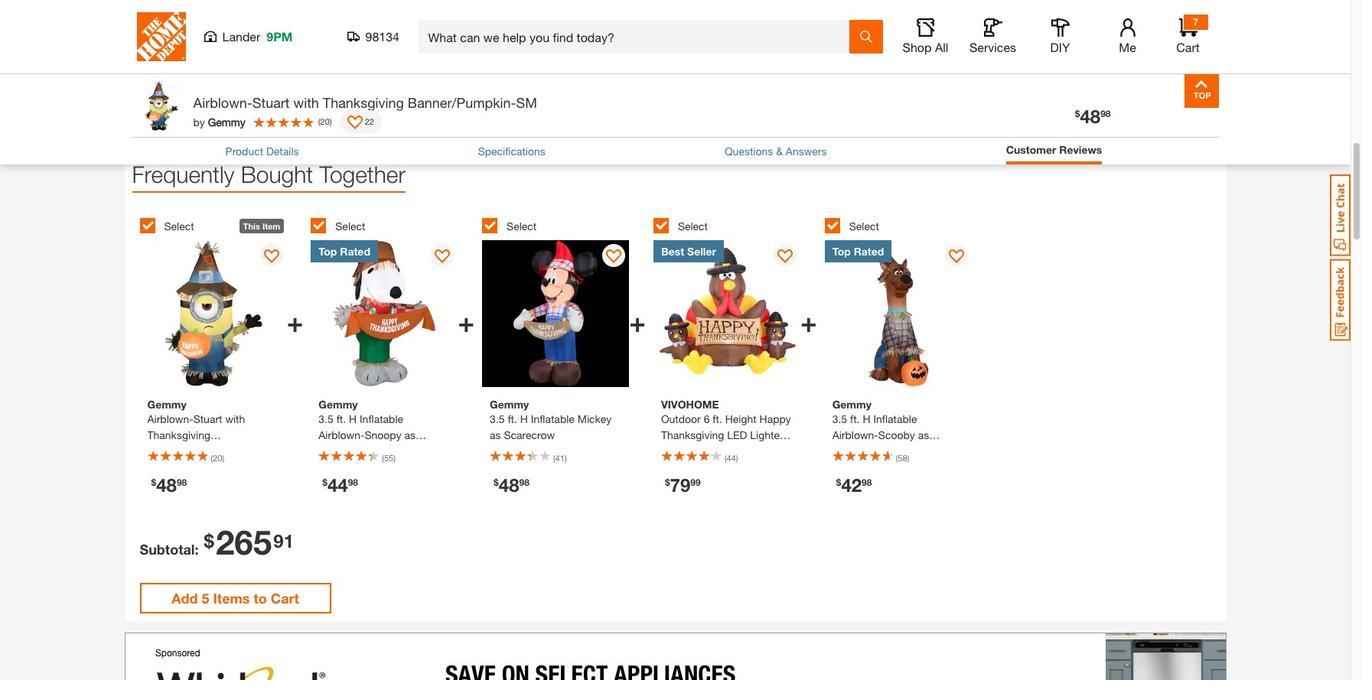 Task type: locate. For each thing, give the bounding box(es) containing it.
shop all
[[903, 40, 949, 54]]

3.5 inside gemmy 3.5 ft. h inflatable airblown-scooby as scarecrow-sm-wb
[[832, 412, 847, 425]]

sm-
[[374, 444, 394, 457], [888, 444, 908, 457]]

(20)
[[255, 100, 273, 113]]

0 horizontal spatial 48
[[156, 474, 177, 496]]

) inside 5 / 5 group
[[907, 453, 909, 463]]

( inside 4 / 5 "group"
[[725, 453, 727, 463]]

What can we help you find today? search field
[[428, 21, 848, 53]]

shop
[[903, 40, 932, 54]]

cart right to
[[271, 590, 299, 607]]

thanksgiving inside vivohome outdoor 6 ft. height happy thanksgiving led lighted inflatable turkey family
[[661, 428, 724, 441]]

)
[[330, 116, 332, 126], [394, 453, 396, 463], [565, 453, 567, 463], [736, 453, 738, 463], [907, 453, 909, 463]]

family
[[742, 444, 773, 457]]

reviews
[[201, 76, 256, 93], [1059, 143, 1102, 156]]

thanksgiving down "outdoor"
[[661, 428, 724, 441]]

0 vertical spatial questions
[[132, 13, 199, 30]]

top for 44
[[319, 245, 337, 258]]

1 horizontal spatial h
[[520, 412, 528, 425]]

0 vertical spatial thanksgiving
[[323, 94, 404, 111]]

inflatable down "outdoor"
[[661, 444, 705, 457]]

seller
[[687, 245, 716, 258]]

2 horizontal spatial $ 48 98
[[1075, 106, 1111, 127]]

1 top rated from the left
[[319, 245, 370, 258]]

gemmy 3.5 ft. h inflatable airblown-snoopy as scarecrow-sm-peanuts
[[319, 398, 433, 457]]

inflatable inside gemmy 3.5 ft. h inflatable airblown-scooby as scarecrow-sm-wb
[[874, 412, 917, 425]]

specifications
[[478, 145, 546, 158]]

0 horizontal spatial 3.5
[[319, 412, 333, 425]]

rated
[[340, 245, 370, 258], [854, 245, 884, 258]]

3 as from the left
[[918, 428, 929, 441]]

airblown- up the $ 44 98
[[319, 428, 365, 441]]

gemmy inside "gemmy 3.5 ft. h inflatable airblown-snoopy as scarecrow-sm-peanuts"
[[319, 398, 358, 411]]

1 sm- from the left
[[374, 444, 394, 457]]

) down "snoopy"
[[394, 453, 396, 463]]

4 ft. from the left
[[850, 412, 860, 425]]

$ 79 99
[[665, 474, 701, 496]]

3 h from the left
[[863, 412, 871, 425]]

44 inside 2 / 5 group
[[328, 474, 348, 496]]

ft. up $ 42 98
[[850, 412, 860, 425]]

diy
[[1050, 40, 1070, 54]]

0 horizontal spatial scarecrow-
[[319, 444, 374, 457]]

4 select from the left
[[678, 220, 708, 233]]

top for 42
[[832, 245, 851, 258]]

inflatable up "snoopy"
[[360, 412, 403, 425]]

as inside "gemmy 3.5 ft. h inflatable airblown-snoopy as scarecrow-sm-peanuts"
[[405, 428, 416, 441]]

2 rated from the left
[[854, 245, 884, 258]]

0 horizontal spatial rated
[[340, 245, 370, 258]]

sm
[[516, 94, 537, 111]]

1 h from the left
[[349, 412, 357, 425]]

lighted
[[750, 428, 786, 441]]

98 for gemmy 3.5 ft. h inflatable airblown-snoopy as scarecrow-sm-peanuts
[[348, 477, 358, 488]]

1 horizontal spatial 48
[[499, 474, 519, 496]]

( inside 5 / 5 group
[[896, 453, 898, 463]]

frequently bought together
[[132, 160, 406, 187]]

98 inside 3 / 5 "group"
[[519, 477, 529, 488]]

) left family
[[736, 453, 738, 463]]

1 vertical spatial 44
[[328, 474, 348, 496]]

) for 48
[[565, 453, 567, 463]]

ft.
[[336, 412, 346, 425], [508, 412, 517, 425], [713, 412, 722, 425], [850, 412, 860, 425]]

sm- for 42
[[888, 444, 908, 457]]

top inside 5 / 5 group
[[832, 245, 851, 258]]

3.5 inside "gemmy 3.5 ft. h inflatable airblown-snoopy as scarecrow-sm-peanuts"
[[319, 412, 333, 425]]

3 select from the left
[[507, 220, 537, 233]]

3.5 for 42
[[832, 412, 847, 425]]

as for 44
[[405, 428, 416, 441]]

0 horizontal spatial customer reviews
[[132, 76, 256, 93]]

ft. inside "gemmy 3.5 ft. h inflatable airblown-snoopy as scarecrow-sm-peanuts"
[[336, 412, 346, 425]]

rated for 42
[[854, 245, 884, 258]]

1 / 5 group
[[140, 209, 303, 518]]

4.9 out of 5
[[132, 100, 187, 113]]

answers inside questions & answers 1 question
[[216, 13, 273, 30]]

( inside 3 / 5 "group"
[[553, 453, 555, 463]]

top rated for 42
[[832, 245, 884, 258]]

2 horizontal spatial as
[[918, 428, 929, 441]]

bought
[[241, 160, 313, 187]]

0 horizontal spatial thanksgiving
[[323, 94, 404, 111]]

1 vertical spatial customer reviews
[[1006, 143, 1102, 156]]

1 vertical spatial reviews
[[1059, 143, 1102, 156]]

product details button
[[225, 143, 299, 159], [225, 143, 299, 159]]

3.5 inside "gemmy 3.5 ft. h inflatable mickey as scarecrow"
[[490, 412, 505, 425]]

services button
[[968, 18, 1017, 55]]

1 rated from the left
[[340, 245, 370, 258]]

ft. inside "gemmy 3.5 ft. h inflatable mickey as scarecrow"
[[508, 412, 517, 425]]

1 ft. from the left
[[336, 412, 346, 425]]

2 ft. from the left
[[508, 412, 517, 425]]

2 h from the left
[[520, 412, 528, 425]]

5 right of
[[181, 100, 187, 113]]

inflatable inside vivohome outdoor 6 ft. height happy thanksgiving led lighted inflatable turkey family
[[661, 444, 705, 457]]

airblown- inside "gemmy 3.5 ft. h inflatable airblown-snoopy as scarecrow-sm-peanuts"
[[319, 428, 365, 441]]

44 down "gemmy 3.5 ft. h inflatable airblown-snoopy as scarecrow-sm-peanuts"
[[328, 474, 348, 496]]

1 scarecrow- from the left
[[319, 444, 374, 457]]

specifications button
[[478, 143, 546, 159], [478, 143, 546, 159]]

0 vertical spatial &
[[202, 13, 212, 30]]

+ for 2 / 5 group
[[458, 305, 475, 338]]

1 vertical spatial 5
[[202, 590, 209, 607]]

&
[[202, 13, 212, 30], [776, 145, 783, 158]]

0 horizontal spatial 5
[[181, 100, 187, 113]]

me
[[1119, 40, 1136, 54]]

5 right add
[[202, 590, 209, 607]]

product
[[225, 145, 263, 158]]

+ for 4 / 5 "group"
[[801, 305, 817, 338]]

2 select from the left
[[335, 220, 365, 233]]

1 horizontal spatial airblown-
[[319, 428, 365, 441]]

top rated inside 5 / 5 group
[[832, 245, 884, 258]]

) left 22 dropdown button
[[330, 116, 332, 126]]

display image inside 5 / 5 group
[[949, 249, 964, 264]]

4 + from the left
[[801, 305, 817, 338]]

48
[[1080, 106, 1101, 127], [156, 474, 177, 496], [499, 474, 519, 496]]

top rated inside 2 / 5 group
[[319, 245, 370, 258]]

1 horizontal spatial questions
[[725, 145, 773, 158]]

inflatable
[[360, 412, 403, 425], [531, 412, 575, 425], [874, 412, 917, 425], [661, 444, 705, 457]]

1 horizontal spatial reviews
[[1059, 143, 1102, 156]]

( down "snoopy"
[[382, 453, 384, 463]]

& for questions & answers 1 question
[[202, 13, 212, 30]]

top
[[319, 245, 337, 258], [832, 245, 851, 258]]

0 horizontal spatial answers
[[216, 13, 273, 30]]

3 3.5 from the left
[[832, 412, 847, 425]]

5 inside button
[[202, 590, 209, 607]]

1 horizontal spatial top
[[832, 245, 851, 258]]

+ inside 3 / 5 "group"
[[629, 305, 646, 338]]

ft. right 6
[[713, 412, 722, 425]]

& for questions & answers
[[776, 145, 783, 158]]

0 horizontal spatial sm-
[[374, 444, 394, 457]]

0 horizontal spatial 44
[[328, 474, 348, 496]]

0 horizontal spatial cart
[[271, 590, 299, 607]]

1 vertical spatial cart
[[271, 590, 299, 607]]

inflatable for 42
[[874, 412, 917, 425]]

0 vertical spatial 5
[[181, 100, 187, 113]]

scarecrow- up $ 42 98
[[832, 444, 888, 457]]

1 horizontal spatial scarecrow-
[[832, 444, 888, 457]]

( inside 2 / 5 group
[[382, 453, 384, 463]]

with
[[293, 94, 319, 111]]

airblown- up $ 42 98
[[832, 428, 878, 441]]

3.5 for 48
[[490, 412, 505, 425]]

1 vertical spatial answers
[[786, 145, 827, 158]]

thanksgiving
[[323, 94, 404, 111], [661, 428, 724, 441]]

customer reviews
[[132, 76, 256, 93], [1006, 143, 1102, 156]]

subtotal:
[[140, 541, 199, 558]]

scarecrow- inside "gemmy 3.5 ft. h inflatable airblown-snoopy as scarecrow-sm-peanuts"
[[319, 444, 374, 457]]

as up wb at the bottom right of page
[[918, 428, 929, 441]]

5 select from the left
[[849, 220, 879, 233]]

sm- inside gemmy 3.5 ft. h inflatable airblown-scooby as scarecrow-sm-wb
[[888, 444, 908, 457]]

answers
[[216, 13, 273, 30], [786, 145, 827, 158]]

banner/pumpkin-
[[408, 94, 516, 111]]

79
[[670, 474, 691, 496]]

5
[[181, 100, 187, 113], [202, 590, 209, 607]]

scarecrow- up the $ 44 98
[[319, 444, 374, 457]]

inflatable inside "gemmy 3.5 ft. h inflatable mickey as scarecrow"
[[531, 412, 575, 425]]

h
[[349, 412, 357, 425], [520, 412, 528, 425], [863, 412, 871, 425]]

sm- down "snoopy"
[[374, 444, 394, 457]]

top inside 2 / 5 group
[[319, 245, 337, 258]]

1 3.5 from the left
[[319, 412, 333, 425]]

$ 48 98
[[1075, 106, 1111, 127], [151, 474, 187, 496], [494, 474, 529, 496]]

1 vertical spatial questions
[[725, 145, 773, 158]]

0 horizontal spatial $ 48 98
[[151, 474, 187, 496]]

$ inside 'subtotal: $ 265 91'
[[204, 530, 214, 552]]

0 horizontal spatial airblown-
[[193, 94, 252, 111]]

questions & answers 1 question
[[132, 13, 273, 51]]

scarecrow-
[[319, 444, 374, 457], [832, 444, 888, 457]]

the home depot logo image
[[137, 12, 186, 61]]

1 horizontal spatial $ 48 98
[[494, 474, 529, 496]]

thanksgiving up 22
[[323, 94, 404, 111]]

select inside 4 / 5 "group"
[[678, 220, 708, 233]]

( for 79
[[725, 453, 727, 463]]

9pm
[[267, 29, 293, 44]]

0 vertical spatial answers
[[216, 13, 273, 30]]

top rated
[[319, 245, 370, 258], [832, 245, 884, 258]]

ft. up scarecrow
[[508, 412, 517, 425]]

1 + from the left
[[287, 305, 303, 338]]

) inside 3 / 5 "group"
[[565, 453, 567, 463]]

2 scarecrow- from the left
[[832, 444, 888, 457]]

55
[[384, 453, 394, 463]]

0 horizontal spatial as
[[405, 428, 416, 441]]

2 as from the left
[[490, 428, 501, 441]]

) inside 2 / 5 group
[[394, 453, 396, 463]]

0 horizontal spatial questions
[[132, 13, 199, 30]]

1 horizontal spatial &
[[776, 145, 783, 158]]

as
[[405, 428, 416, 441], [490, 428, 501, 441], [918, 428, 929, 441]]

as for 42
[[918, 428, 929, 441]]

1 horizontal spatial 5
[[202, 590, 209, 607]]

airblown- inside gemmy 3.5 ft. h inflatable airblown-scooby as scarecrow-sm-wb
[[832, 428, 878, 441]]

2 3.5 from the left
[[490, 412, 505, 425]]

questions for questions & answers 1 question
[[132, 13, 199, 30]]

2 horizontal spatial airblown-
[[832, 428, 878, 441]]

questions & answers
[[725, 145, 827, 158]]

h inside "gemmy 3.5 ft. h inflatable mickey as scarecrow"
[[520, 412, 528, 425]]

( down scarecrow
[[553, 453, 555, 463]]

select
[[164, 220, 194, 233], [335, 220, 365, 233], [507, 220, 537, 233], [678, 220, 708, 233], [849, 220, 879, 233]]

as left scarecrow
[[490, 428, 501, 441]]

1 vertical spatial customer
[[1006, 143, 1056, 156]]

1 horizontal spatial answers
[[786, 145, 827, 158]]

rated inside 2 / 5 group
[[340, 245, 370, 258]]

1 vertical spatial thanksgiving
[[661, 428, 724, 441]]

2 top from the left
[[832, 245, 851, 258]]

2 horizontal spatial h
[[863, 412, 871, 425]]

( down with
[[318, 116, 320, 126]]

scarecrow- inside gemmy 3.5 ft. h inflatable airblown-scooby as scarecrow-sm-wb
[[832, 444, 888, 457]]

48 inside 1 / 5 group
[[156, 474, 177, 496]]

sm- inside "gemmy 3.5 ft. h inflatable airblown-snoopy as scarecrow-sm-peanuts"
[[374, 444, 394, 457]]

$ 42 98
[[836, 474, 872, 496]]

1 horizontal spatial rated
[[854, 245, 884, 258]]

0 vertical spatial 44
[[727, 453, 736, 463]]

3.5 up the $ 44 98
[[319, 412, 333, 425]]

rated inside 5 / 5 group
[[854, 245, 884, 258]]

product details
[[225, 145, 299, 158]]

( left family
[[725, 453, 727, 463]]

1 select from the left
[[164, 220, 194, 233]]

) down scooby
[[907, 453, 909, 463]]

44 inside 4 / 5 "group"
[[727, 453, 736, 463]]

2 / 5 group
[[311, 209, 475, 518]]

1 horizontal spatial thanksgiving
[[661, 428, 724, 441]]

0 horizontal spatial h
[[349, 412, 357, 425]]

display image
[[347, 116, 363, 131], [264, 249, 279, 264], [435, 249, 450, 264], [606, 249, 622, 264], [778, 249, 793, 264], [949, 249, 964, 264]]

98 inside $ 42 98
[[862, 477, 872, 488]]

98 inside the $ 44 98
[[348, 477, 358, 488]]

2 top rated from the left
[[832, 245, 884, 258]]

select inside 1 / 5 group
[[164, 220, 194, 233]]

select inside 2 / 5 group
[[335, 220, 365, 233]]

scarecrow- for 42
[[832, 444, 888, 457]]

inflatable inside "gemmy 3.5 ft. h inflatable airblown-snoopy as scarecrow-sm-peanuts"
[[360, 412, 403, 425]]

3 / 5 group
[[482, 209, 646, 518]]

h inside "gemmy 3.5 ft. h inflatable airblown-snoopy as scarecrow-sm-peanuts"
[[349, 412, 357, 425]]

product image image
[[136, 81, 186, 131]]

3.5 ft. h inflatable airblown-snoopy as scarecrow-sm-peanuts image
[[311, 240, 458, 387]]

+
[[287, 305, 303, 338], [458, 305, 475, 338], [629, 305, 646, 338], [801, 305, 817, 338]]

+ inside 2 / 5 group
[[458, 305, 475, 338]]

1 vertical spatial &
[[776, 145, 783, 158]]

0 horizontal spatial top
[[319, 245, 337, 258]]

1 horizontal spatial as
[[490, 428, 501, 441]]

gemmy inside gemmy 3.5 ft. h inflatable airblown-scooby as scarecrow-sm-wb
[[832, 398, 872, 411]]

3.5 ft. h inflatable airblown-scooby as scarecrow-sm-wb image
[[825, 240, 972, 387]]

scarecrow
[[504, 428, 555, 441]]

3.5 right happy in the right bottom of the page
[[832, 412, 847, 425]]

0 horizontal spatial &
[[202, 13, 212, 30]]

( for 48
[[553, 453, 555, 463]]

1 horizontal spatial sm-
[[888, 444, 908, 457]]

1
[[132, 38, 138, 51]]

1 top from the left
[[319, 245, 337, 258]]

inflatable up scarecrow
[[531, 412, 575, 425]]

inflatable for 48
[[531, 412, 575, 425]]

1 horizontal spatial cart
[[1176, 40, 1200, 54]]

h inside gemmy 3.5 ft. h inflatable airblown-scooby as scarecrow-sm-wb
[[863, 412, 871, 425]]

0 horizontal spatial customer
[[132, 76, 197, 93]]

3 + from the left
[[629, 305, 646, 338]]

1 horizontal spatial 44
[[727, 453, 736, 463]]

services
[[970, 40, 1016, 54]]

44 down the led on the right bottom
[[727, 453, 736, 463]]

questions & answers button
[[725, 143, 827, 159], [725, 143, 827, 159]]

20
[[320, 116, 330, 126]]

& inside questions & answers 1 question
[[202, 13, 212, 30]]

3.5 up scarecrow
[[490, 412, 505, 425]]

as inside gemmy 3.5 ft. h inflatable airblown-scooby as scarecrow-sm-wb
[[918, 428, 929, 441]]

sm- down scooby
[[888, 444, 908, 457]]

0 vertical spatial cart
[[1176, 40, 1200, 54]]

outdoor
[[661, 412, 701, 425]]

3 ft. from the left
[[713, 412, 722, 425]]

display image inside 2 / 5 group
[[435, 249, 450, 264]]

ft. inside gemmy 3.5 ft. h inflatable airblown-scooby as scarecrow-sm-wb
[[850, 412, 860, 425]]

) down "gemmy 3.5 ft. h inflatable mickey as scarecrow" at the left of page
[[565, 453, 567, 463]]

3.5 ft. h inflatable mickey as scarecrow image
[[482, 240, 629, 387]]

cart
[[1176, 40, 1200, 54], [271, 590, 299, 607]]

0 horizontal spatial reviews
[[201, 76, 256, 93]]

together
[[320, 160, 406, 187]]

airblown- up by gemmy
[[193, 94, 252, 111]]

questions for questions & answers
[[725, 145, 773, 158]]

0 horizontal spatial top rated
[[319, 245, 370, 258]]

all
[[935, 40, 949, 54]]

ft. up the $ 44 98
[[336, 412, 346, 425]]

gemmy 3.5 ft. h inflatable mickey as scarecrow
[[490, 398, 612, 441]]

select inside 5 / 5 group
[[849, 220, 879, 233]]

answers for questions & answers
[[786, 145, 827, 158]]

cart down 7
[[1176, 40, 1200, 54]]

as up peanuts
[[405, 428, 416, 441]]

select inside 3 / 5 "group"
[[507, 220, 537, 233]]

2 + from the left
[[458, 305, 475, 338]]

questions inside questions & answers 1 question
[[132, 13, 199, 30]]

gemmy inside "gemmy 3.5 ft. h inflatable mickey as scarecrow"
[[490, 398, 529, 411]]

ft. for 44
[[336, 412, 346, 425]]

) inside 4 / 5 "group"
[[736, 453, 738, 463]]

inflatable up scooby
[[874, 412, 917, 425]]

( left wb at the bottom right of page
[[896, 453, 898, 463]]

1 horizontal spatial 3.5
[[490, 412, 505, 425]]

1 horizontal spatial top rated
[[832, 245, 884, 258]]

airblown-
[[193, 94, 252, 111], [319, 428, 365, 441], [832, 428, 878, 441]]

44
[[727, 453, 736, 463], [328, 474, 348, 496]]

2 sm- from the left
[[888, 444, 908, 457]]

+ inside 4 / 5 "group"
[[801, 305, 817, 338]]

2 horizontal spatial 3.5
[[832, 412, 847, 425]]

1 as from the left
[[405, 428, 416, 441]]

+ inside 1 / 5 group
[[287, 305, 303, 338]]



Task type: describe. For each thing, give the bounding box(es) containing it.
1 horizontal spatial customer reviews
[[1006, 143, 1102, 156]]

42
[[841, 474, 862, 496]]

item
[[262, 221, 280, 231]]

$ inside 1 / 5 group
[[151, 477, 156, 488]]

ft. inside vivohome outdoor 6 ft. height happy thanksgiving led lighted inflatable turkey family
[[713, 412, 722, 425]]

by
[[193, 115, 205, 128]]

91
[[273, 530, 294, 552]]

( for 44
[[382, 453, 384, 463]]

scooby
[[878, 428, 915, 441]]

vivohome outdoor 6 ft. height happy thanksgiving led lighted inflatable turkey family
[[661, 398, 791, 457]]

as inside "gemmy 3.5 ft. h inflatable mickey as scarecrow"
[[490, 428, 501, 441]]

98134
[[365, 29, 399, 44]]

top rated for 44
[[319, 245, 370, 258]]

display image inside 4 / 5 "group"
[[778, 249, 793, 264]]

44 for $ 44 98
[[328, 474, 348, 496]]

happy
[[760, 412, 791, 425]]

0 vertical spatial reviews
[[201, 76, 256, 93]]

$ inside $ 42 98
[[836, 477, 841, 488]]

$ 48 98 inside 3 / 5 "group"
[[494, 474, 529, 496]]

select for 42
[[849, 220, 879, 233]]

) for 79
[[736, 453, 738, 463]]

this
[[243, 221, 260, 231]]

( 55 )
[[382, 453, 396, 463]]

airblown- for 44
[[319, 428, 365, 441]]

0 vertical spatial customer reviews
[[132, 76, 256, 93]]

gemmy for 48
[[490, 398, 529, 411]]

by gemmy
[[193, 115, 245, 128]]

ft. for 48
[[508, 412, 517, 425]]

airblown-stuart with thanksgiving banner/pumpkin-sm
[[193, 94, 537, 111]]

subtotal: $ 265 91
[[140, 522, 294, 562]]

( 58 )
[[896, 453, 909, 463]]

+ for 3 / 5 "group"
[[629, 305, 646, 338]]

gemmy 3.5 ft. h inflatable airblown-scooby as scarecrow-sm-wb
[[832, 398, 929, 457]]

peanuts
[[394, 444, 433, 457]]

best seller
[[661, 245, 716, 258]]

h for 42
[[863, 412, 871, 425]]

add 5 items to cart
[[172, 590, 299, 607]]

ft. for 42
[[850, 412, 860, 425]]

4.9
[[132, 100, 147, 113]]

4 / 5 group
[[653, 209, 817, 518]]

live chat image
[[1330, 174, 1351, 256]]

height
[[725, 412, 757, 425]]

feedback link image
[[1330, 259, 1351, 341]]

vivohome
[[661, 398, 719, 411]]

turkey
[[708, 444, 739, 457]]

shop all button
[[901, 18, 950, 55]]

airblown- for 42
[[832, 428, 878, 441]]

$ inside $ 79 99
[[665, 477, 670, 488]]

stuart
[[252, 94, 290, 111]]

( 20 )
[[318, 116, 332, 126]]

22 button
[[340, 110, 382, 133]]

lander
[[222, 29, 260, 44]]

$ 48 98 inside 1 / 5 group
[[151, 474, 187, 496]]

cart 7
[[1176, 16, 1200, 54]]

22
[[365, 116, 374, 126]]

h for 44
[[349, 412, 357, 425]]

$ 44 98
[[322, 474, 358, 496]]

1 horizontal spatial customer
[[1006, 143, 1056, 156]]

out
[[150, 100, 165, 113]]

5 / 5 group
[[825, 209, 988, 518]]

58
[[898, 453, 907, 463]]

led
[[727, 428, 747, 441]]

98 for gemmy 3.5 ft. h inflatable airblown-scooby as scarecrow-sm-wb
[[862, 477, 872, 488]]

gemmy for 44
[[319, 398, 358, 411]]

answers for questions & answers 1 question
[[216, 13, 273, 30]]

to
[[254, 590, 267, 607]]

me button
[[1103, 18, 1152, 55]]

48 inside 3 / 5 "group"
[[499, 474, 519, 496]]

display image inside 1 / 5 group
[[264, 249, 279, 264]]

snoopy
[[365, 428, 402, 441]]

99
[[691, 477, 701, 488]]

265
[[216, 522, 272, 562]]

question
[[141, 38, 184, 51]]

h for 48
[[520, 412, 528, 425]]

44 for ( 44 )
[[727, 453, 736, 463]]

scarecrow- for 44
[[319, 444, 374, 457]]

cart inside button
[[271, 590, 299, 607]]

3.5 for 44
[[319, 412, 333, 425]]

) for 42
[[907, 453, 909, 463]]

items
[[213, 590, 250, 607]]

top button
[[1184, 73, 1219, 108]]

98134 button
[[347, 29, 400, 44]]

add
[[172, 590, 198, 607]]

41
[[555, 453, 565, 463]]

outdoor 6 ft. height happy thanksgiving led lighted inflatable turkey family image
[[653, 240, 801, 387]]

gemmy for 42
[[832, 398, 872, 411]]

select for 44
[[335, 220, 365, 233]]

wb
[[908, 444, 925, 457]]

98 inside 1 / 5 group
[[177, 477, 187, 488]]

98 for gemmy 3.5 ft. h inflatable mickey as scarecrow
[[519, 477, 529, 488]]

select for 79
[[678, 220, 708, 233]]

of
[[168, 100, 178, 113]]

rated for 44
[[340, 245, 370, 258]]

diy button
[[1036, 18, 1085, 55]]

0 vertical spatial customer
[[132, 76, 197, 93]]

( 41 )
[[553, 453, 567, 463]]

display image inside 3 / 5 "group"
[[606, 249, 622, 264]]

display image inside 22 dropdown button
[[347, 116, 363, 131]]

best
[[661, 245, 684, 258]]

mickey
[[578, 412, 612, 425]]

7
[[1193, 16, 1198, 28]]

add 5 items to cart button
[[140, 583, 331, 614]]

$ inside 3 / 5 "group"
[[494, 477, 499, 488]]

sm- for 44
[[374, 444, 394, 457]]

frequently
[[132, 160, 235, 187]]

lander 9pm
[[222, 29, 293, 44]]

( 44 )
[[725, 453, 738, 463]]

) for 44
[[394, 453, 396, 463]]

inflatable for 44
[[360, 412, 403, 425]]

2 horizontal spatial 48
[[1080, 106, 1101, 127]]

$ inside the $ 44 98
[[322, 477, 328, 488]]

( for 42
[[896, 453, 898, 463]]

details
[[266, 145, 299, 158]]

6
[[704, 412, 710, 425]]

this item
[[243, 221, 280, 231]]



Task type: vqa. For each thing, say whether or not it's contained in the screenshot.
select
yes



